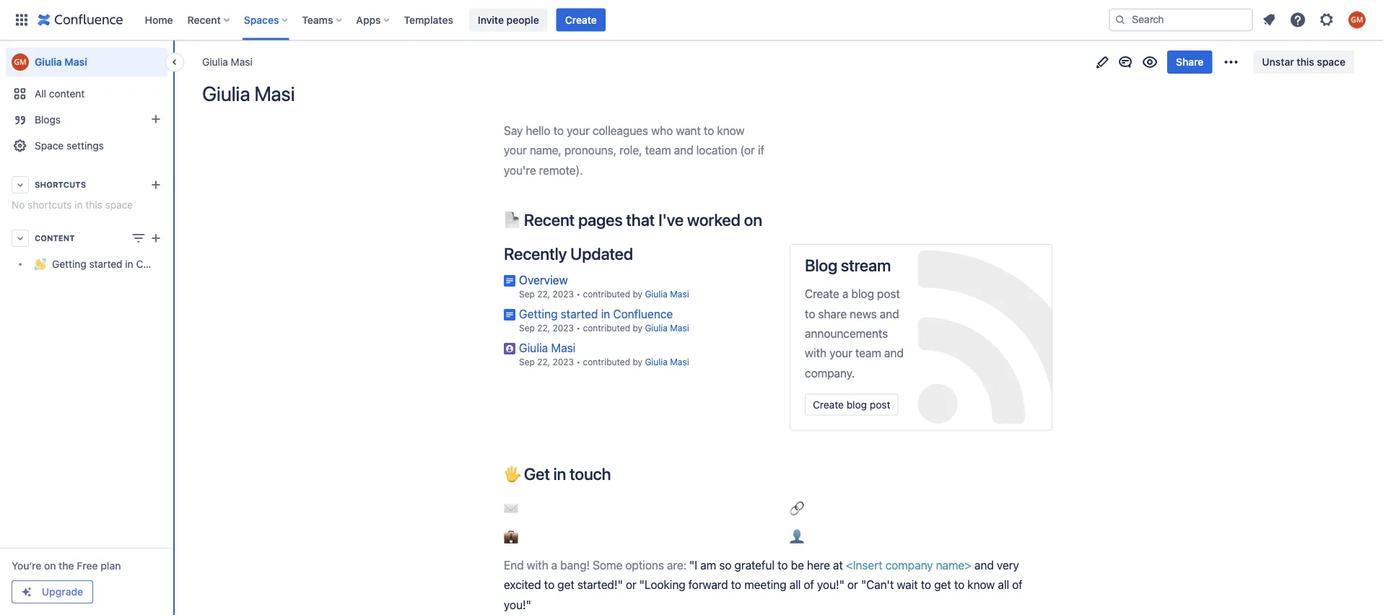 Task type: describe. For each thing, give the bounding box(es) containing it.
company.
[[805, 366, 855, 380]]

spaces
[[244, 14, 279, 26]]

create a blog post to share news and announcements with your team and company.
[[805, 287, 904, 380]]

be
[[791, 558, 804, 572]]

free
[[77, 560, 98, 572]]

banner containing home
[[0, 0, 1383, 40]]

0 horizontal spatial space
[[105, 199, 133, 211]]

1 get from the left
[[558, 578, 575, 592]]

bang!
[[560, 558, 590, 572]]

shortcuts button
[[6, 172, 167, 198]]

a inside create a blog post to share news and announcements with your team and company.
[[842, 287, 849, 301]]

create for create blog post
[[813, 398, 844, 410]]

if
[[758, 143, 764, 157]]

pages
[[578, 210, 623, 229]]

giulia inside space element
[[35, 56, 62, 68]]

create for create a blog post to share news and announcements with your team and company.
[[805, 287, 839, 301]]

masi inside overview sep 22, 2023 • contributed by giulia masi
[[670, 289, 689, 299]]

22, inside overview sep 22, 2023 • contributed by giulia masi
[[537, 289, 550, 299]]

home link
[[140, 8, 177, 31]]

teams
[[302, 14, 333, 26]]

create link
[[556, 8, 606, 31]]

started for getting started in confluence sep 22, 2023 • contributed by giulia masi
[[561, 307, 598, 320]]

🖐 get in touch
[[504, 464, 611, 483]]

space
[[35, 140, 64, 152]]

settings icon image
[[1318, 11, 1336, 29]]

2 get from the left
[[934, 578, 951, 592]]

invite
[[478, 14, 504, 26]]

blogs
[[35, 114, 61, 126]]

your profile and preferences image
[[1349, 11, 1366, 29]]

in for 🖐 get in touch
[[553, 464, 566, 483]]

pronouns,
[[565, 143, 617, 157]]

0 vertical spatial you!"
[[817, 578, 845, 592]]

and very excited to get started!" or "looking forward to meeting all of you!" or "can't wait to get to know all of you!"
[[504, 558, 1026, 611]]

2 of from the left
[[1012, 578, 1023, 592]]

plan
[[101, 560, 121, 572]]

1 vertical spatial your
[[504, 143, 527, 157]]

to right the hello
[[553, 123, 564, 137]]

spaces button
[[240, 8, 293, 31]]

by inside "getting started in confluence sep 22, 2023 • contributed by giulia masi"
[[633, 323, 643, 333]]

"i
[[689, 558, 698, 572]]

get
[[524, 464, 550, 483]]

💼
[[504, 530, 518, 543]]

this inside button
[[1297, 56, 1315, 68]]

shortcuts
[[35, 180, 86, 190]]

getting started in confluence sep 22, 2023 • contributed by giulia masi
[[519, 307, 689, 333]]

overview
[[519, 273, 568, 287]]

masi inside "getting started in confluence sep 22, 2023 • contributed by giulia masi"
[[670, 323, 689, 333]]

🔗
[[790, 501, 804, 515]]

invite people
[[478, 14, 539, 26]]

giulia inside overview sep 22, 2023 • contributed by giulia masi
[[645, 289, 668, 299]]

so
[[719, 558, 732, 572]]

2023 inside giulia masi sep 22, 2023 • contributed by giulia masi
[[553, 357, 574, 367]]

appswitcher icon image
[[13, 11, 30, 29]]

all content link
[[6, 81, 167, 107]]

post inside create a blog post to share news and announcements with your team and company.
[[877, 287, 900, 301]]

content button
[[6, 225, 167, 251]]

unstar
[[1262, 56, 1294, 68]]

know inside and very excited to get started!" or "looking forward to meeting all of you!" or "can't wait to get to know all of you!"
[[968, 578, 995, 592]]

change view image
[[130, 230, 147, 247]]

apps button
[[352, 8, 395, 31]]

• inside "getting started in confluence sep 22, 2023 • contributed by giulia masi"
[[576, 323, 580, 333]]

🖐
[[504, 464, 520, 483]]

sep inside giulia masi sep 22, 2023 • contributed by giulia masi
[[519, 357, 535, 367]]

0 horizontal spatial with
[[527, 558, 548, 572]]

Search field
[[1109, 8, 1253, 31]]

to right wait
[[921, 578, 931, 592]]

company
[[886, 558, 933, 572]]

1 or from the left
[[626, 578, 637, 592]]

by inside overview sep 22, 2023 • contributed by giulia masi
[[633, 289, 643, 299]]

1 horizontal spatial on
[[744, 210, 762, 229]]

templates
[[404, 14, 453, 26]]

in for no shortcuts in this space
[[74, 199, 83, 211]]

know inside say hello to your colleagues who want to know your name, pronouns, role, team and location (or if you're remote).
[[717, 123, 745, 137]]

remote).
[[539, 163, 583, 177]]

22, inside "getting started in confluence sep 22, 2023 • contributed by giulia masi"
[[537, 323, 550, 333]]

location
[[696, 143, 737, 157]]

started!"
[[577, 578, 623, 592]]

the
[[59, 560, 74, 572]]

overview sep 22, 2023 • contributed by giulia masi
[[519, 273, 689, 299]]

create blog post
[[813, 398, 890, 410]]

options
[[625, 558, 664, 572]]

"looking
[[639, 578, 686, 592]]

content
[[35, 234, 75, 243]]

share button
[[1167, 51, 1212, 74]]

started for getting started in confluence
[[89, 258, 122, 270]]

• inside overview sep 22, 2023 • contributed by giulia masi
[[576, 289, 580, 299]]

"can't
[[861, 578, 894, 592]]

colleagues
[[593, 123, 648, 137]]

upgrade
[[42, 586, 83, 598]]

contributed inside overview sep 22, 2023 • contributed by giulia masi
[[583, 289, 630, 299]]

• inside giulia masi sep 22, 2023 • contributed by giulia masi
[[576, 357, 580, 367]]

confluence for getting started in confluence sep 22, 2023 • contributed by giulia masi
[[613, 307, 673, 320]]

to left be
[[778, 558, 788, 572]]

1 all from the left
[[790, 578, 801, 592]]

recently
[[504, 244, 567, 263]]

with inside create a blog post to share news and announcements with your team and company.
[[805, 346, 827, 360]]

end with a bang! some options are: "i am so grateful to be here at <insert company name>
[[504, 558, 972, 572]]

by inside giulia masi sep 22, 2023 • contributed by giulia masi
[[633, 357, 643, 367]]

giulia masi inside space element
[[35, 56, 87, 68]]

📄
[[504, 210, 520, 229]]

apps
[[356, 14, 381, 26]]

wait
[[897, 578, 918, 592]]

team inside create a blog post to share news and announcements with your team and company.
[[855, 346, 881, 360]]

space inside button
[[1317, 56, 1346, 68]]

more actions image
[[1223, 53, 1240, 71]]

create a blog image
[[147, 110, 165, 128]]

(or
[[740, 143, 755, 157]]

blog inside button
[[847, 398, 867, 410]]

recent button
[[183, 8, 235, 31]]

1 vertical spatial you!"
[[504, 598, 531, 611]]

shortcuts
[[28, 199, 72, 211]]

✉️
[[504, 501, 518, 515]]

2023 inside "getting started in confluence sep 22, 2023 • contributed by giulia masi"
[[553, 323, 574, 333]]

in for getting started in confluence sep 22, 2023 • contributed by giulia masi
[[601, 307, 610, 320]]

you're
[[504, 163, 536, 177]]

blog
[[805, 255, 837, 275]]

create blog post button
[[805, 394, 898, 415]]

add shortcut image
[[147, 176, 165, 193]]

giulia inside "getting started in confluence sep 22, 2023 • contributed by giulia masi"
[[645, 323, 668, 333]]

and right news
[[880, 307, 899, 320]]

some
[[593, 558, 623, 572]]

say hello to your colleagues who want to know your name, pronouns, role, team and location (or if you're remote).
[[504, 123, 767, 177]]

are:
[[667, 558, 687, 572]]

masi inside space element
[[65, 56, 87, 68]]

2 or from the left
[[848, 578, 858, 592]]

that
[[626, 210, 655, 229]]

to right excited
[[544, 578, 555, 592]]

no
[[12, 199, 25, 211]]



Task type: locate. For each thing, give the bounding box(es) containing it.
blog up news
[[851, 287, 874, 301]]

2023 up giulia masi sep 22, 2023 • contributed by giulia masi
[[553, 323, 574, 333]]

0 vertical spatial by
[[633, 289, 643, 299]]

1 horizontal spatial know
[[968, 578, 995, 592]]

on left the
[[44, 560, 56, 572]]

you're on the free plan
[[12, 560, 121, 572]]

premium image
[[21, 586, 32, 598]]

recently updated
[[504, 244, 633, 263]]

1 vertical spatial contributed
[[583, 323, 630, 333]]

want
[[676, 123, 701, 137]]

news
[[850, 307, 877, 320]]

am
[[700, 558, 716, 572]]

22, inside giulia masi sep 22, 2023 • contributed by giulia masi
[[537, 357, 550, 367]]

0 vertical spatial recent
[[187, 14, 221, 26]]

name,
[[530, 143, 562, 157]]

1 vertical spatial team
[[855, 346, 881, 360]]

get down name>
[[934, 578, 951, 592]]

0 vertical spatial space
[[1317, 56, 1346, 68]]

0 vertical spatial on
[[744, 210, 762, 229]]

0 horizontal spatial your
[[504, 143, 527, 157]]

contributed up giulia masi sep 22, 2023 • contributed by giulia masi
[[583, 323, 630, 333]]

to down end with a bang! some options are: "i am so grateful to be here at <insert company name> at the bottom
[[731, 578, 742, 592]]

1 vertical spatial post
[[870, 398, 890, 410]]

post inside button
[[870, 398, 890, 410]]

in down shortcuts dropdown button
[[74, 199, 83, 211]]

know down name>
[[968, 578, 995, 592]]

1 of from the left
[[804, 578, 814, 592]]

create inside create blog post button
[[813, 398, 844, 410]]

blog down company.
[[847, 398, 867, 410]]

giulia masi sep 22, 2023 • contributed by giulia masi
[[519, 341, 689, 367]]

1 vertical spatial blog
[[847, 398, 867, 410]]

recent right home on the left of the page
[[187, 14, 221, 26]]

1 horizontal spatial getting
[[519, 307, 558, 320]]

📄 recent pages that i've worked on
[[504, 210, 762, 229]]

team down announcements
[[855, 346, 881, 360]]

1 2023 from the top
[[553, 289, 574, 299]]

1 vertical spatial know
[[968, 578, 995, 592]]

confluence inside space element
[[136, 258, 189, 270]]

meeting
[[744, 578, 787, 592]]

0 horizontal spatial get
[[558, 578, 575, 592]]

2 2023 from the top
[[553, 323, 574, 333]]

1 vertical spatial getting started in confluence link
[[519, 307, 673, 320]]

1 horizontal spatial team
[[855, 346, 881, 360]]

1 sep from the top
[[519, 289, 535, 299]]

and left very
[[975, 558, 994, 572]]

2 sep from the top
[[519, 323, 535, 333]]

team
[[645, 143, 671, 157], [855, 346, 881, 360]]

• down "getting started in confluence sep 22, 2023 • contributed by giulia masi" at the left of page
[[576, 357, 580, 367]]

2023 down "getting started in confluence sep 22, 2023 • contributed by giulia masi" at the left of page
[[553, 357, 574, 367]]

blog stream
[[805, 255, 891, 275]]

sep inside overview sep 22, 2023 • contributed by giulia masi
[[519, 289, 535, 299]]

your up the pronouns,
[[567, 123, 590, 137]]

1 vertical spatial 22,
[[537, 323, 550, 333]]

by up giulia masi sep 22, 2023 • contributed by giulia masi
[[633, 323, 643, 333]]

of
[[804, 578, 814, 592], [1012, 578, 1023, 592]]

2 vertical spatial create
[[813, 398, 844, 410]]

3 sep from the top
[[519, 357, 535, 367]]

on
[[744, 210, 762, 229], [44, 560, 56, 572]]

and inside say hello to your colleagues who want to know your name, pronouns, role, team and location (or if you're remote).
[[674, 143, 693, 157]]

edit this page image
[[1094, 53, 1111, 71]]

contributed inside "getting started in confluence sep 22, 2023 • contributed by giulia masi"
[[583, 323, 630, 333]]

2 all from the left
[[998, 578, 1009, 592]]

space settings
[[35, 140, 104, 152]]

invite people button
[[469, 8, 548, 31]]

3 contributed from the top
[[583, 357, 630, 367]]

0 horizontal spatial recent
[[187, 14, 221, 26]]

teams button
[[298, 8, 348, 31]]

2 vertical spatial your
[[830, 346, 852, 360]]

getting for getting started in confluence sep 22, 2023 • contributed by giulia masi
[[519, 307, 558, 320]]

by up "getting started in confluence sep 22, 2023 • contributed by giulia masi" at the left of page
[[633, 289, 643, 299]]

0 vertical spatial •
[[576, 289, 580, 299]]

1 horizontal spatial getting started in confluence link
[[519, 307, 673, 320]]

1 horizontal spatial confluence
[[613, 307, 673, 320]]

start watching image
[[1141, 53, 1159, 71]]

by down "getting started in confluence sep 22, 2023 • contributed by giulia masi" at the left of page
[[633, 357, 643, 367]]

0 horizontal spatial of
[[804, 578, 814, 592]]

to right the want
[[704, 123, 714, 137]]

to left 'share'
[[805, 307, 815, 320]]

on inside space element
[[44, 560, 56, 572]]

home
[[145, 14, 173, 26]]

blog inside create a blog post to share news and announcements with your team and company.
[[851, 287, 874, 301]]

your down say
[[504, 143, 527, 157]]

started down overview sep 22, 2023 • contributed by giulia masi
[[561, 307, 598, 320]]

2 vertical spatial 22,
[[537, 357, 550, 367]]

0 vertical spatial getting
[[52, 258, 86, 270]]

confluence inside "getting started in confluence sep 22, 2023 • contributed by giulia masi"
[[613, 307, 673, 320]]

with right end
[[527, 558, 548, 572]]

0 vertical spatial this
[[1297, 56, 1315, 68]]

• up "getting started in confluence sep 22, 2023 • contributed by giulia masi" at the left of page
[[576, 289, 580, 299]]

notification icon image
[[1261, 11, 1278, 29]]

space down settings icon
[[1317, 56, 1346, 68]]

👤
[[790, 530, 804, 543]]

stream
[[841, 255, 891, 275]]

blogs link
[[6, 107, 167, 133]]

end
[[504, 558, 524, 572]]

hello
[[526, 123, 550, 137]]

2 vertical spatial contributed
[[583, 357, 630, 367]]

overview link
[[519, 273, 568, 287]]

1 vertical spatial recent
[[524, 210, 575, 229]]

create up 'share'
[[805, 287, 839, 301]]

getting for getting started in confluence
[[52, 258, 86, 270]]

contributed inside giulia masi sep 22, 2023 • contributed by giulia masi
[[583, 357, 630, 367]]

forward
[[689, 578, 728, 592]]

0 vertical spatial with
[[805, 346, 827, 360]]

22,
[[537, 289, 550, 299], [537, 323, 550, 333], [537, 357, 550, 367]]

0 vertical spatial your
[[567, 123, 590, 137]]

share
[[818, 307, 847, 320]]

name>
[[936, 558, 972, 572]]

2 22, from the top
[[537, 323, 550, 333]]

blog
[[851, 287, 874, 301], [847, 398, 867, 410]]

in down change view icon
[[125, 258, 133, 270]]

started
[[89, 258, 122, 270], [561, 307, 598, 320]]

contributed down "getting started in confluence sep 22, 2023 • contributed by giulia masi" at the left of page
[[583, 357, 630, 367]]

create inside create link
[[565, 14, 597, 26]]

grateful
[[735, 558, 775, 572]]

1 horizontal spatial you!"
[[817, 578, 845, 592]]

space settings link
[[6, 133, 167, 159]]

•
[[576, 289, 580, 299], [576, 323, 580, 333], [576, 357, 580, 367]]

0 horizontal spatial you!"
[[504, 598, 531, 611]]

1 horizontal spatial or
[[848, 578, 858, 592]]

getting started in confluence
[[52, 258, 189, 270]]

at
[[833, 558, 843, 572]]

and
[[674, 143, 693, 157], [880, 307, 899, 320], [884, 346, 904, 360], [975, 558, 994, 572]]

2 vertical spatial sep
[[519, 357, 535, 367]]

3 2023 from the top
[[553, 357, 574, 367]]

excited
[[504, 578, 541, 592]]

getting started in confluence link down overview sep 22, 2023 • contributed by giulia masi
[[519, 307, 673, 320]]

get
[[558, 578, 575, 592], [934, 578, 951, 592]]

0 vertical spatial know
[[717, 123, 745, 137]]

giulia
[[35, 56, 62, 68], [202, 56, 228, 68], [202, 82, 250, 105], [645, 289, 668, 299], [645, 323, 668, 333], [519, 341, 548, 354], [645, 357, 668, 367]]

1 vertical spatial with
[[527, 558, 548, 572]]

know up the location
[[717, 123, 745, 137]]

1 horizontal spatial recent
[[524, 210, 575, 229]]

0 vertical spatial a
[[842, 287, 849, 301]]

in inside "getting started in confluence sep 22, 2023 • contributed by giulia masi"
[[601, 307, 610, 320]]

0 horizontal spatial started
[[89, 258, 122, 270]]

create right "people"
[[565, 14, 597, 26]]

2 contributed from the top
[[583, 323, 630, 333]]

1 vertical spatial confluence
[[613, 307, 673, 320]]

updated
[[570, 244, 633, 263]]

of down very
[[1012, 578, 1023, 592]]

0 horizontal spatial on
[[44, 560, 56, 572]]

giulia masi link
[[6, 48, 167, 77], [202, 55, 253, 69], [645, 289, 689, 299], [645, 323, 689, 333], [519, 341, 576, 354], [645, 357, 689, 367]]

your down announcements
[[830, 346, 852, 360]]

0 vertical spatial sep
[[519, 289, 535, 299]]

1 horizontal spatial of
[[1012, 578, 1023, 592]]

settings
[[66, 140, 104, 152]]

space element
[[0, 40, 189, 615]]

giulia masi
[[35, 56, 87, 68], [202, 56, 253, 68], [202, 82, 295, 105]]

here
[[807, 558, 830, 572]]

0 horizontal spatial getting started in confluence link
[[6, 251, 189, 277]]

3 by from the top
[[633, 357, 643, 367]]

help icon image
[[1289, 11, 1307, 29]]

copy image
[[761, 210, 778, 228]]

2023 inside overview sep 22, 2023 • contributed by giulia masi
[[553, 289, 574, 299]]

on right worked
[[744, 210, 762, 229]]

confluence down create a page image
[[136, 258, 189, 270]]

say
[[504, 123, 523, 137]]

this right the unstar
[[1297, 56, 1315, 68]]

templates link
[[400, 8, 458, 31]]

you!" down excited
[[504, 598, 531, 611]]

sep inside "getting started in confluence sep 22, 2023 • contributed by giulia masi"
[[519, 323, 535, 333]]

1 vertical spatial create
[[805, 287, 839, 301]]

upgrade button
[[12, 581, 92, 603]]

1 horizontal spatial with
[[805, 346, 827, 360]]

team inside say hello to your colleagues who want to know your name, pronouns, role, team and location (or if you're remote).
[[645, 143, 671, 157]]

0 horizontal spatial a
[[551, 558, 557, 572]]

2 • from the top
[[576, 323, 580, 333]]

1 vertical spatial a
[[551, 558, 557, 572]]

or down <insert
[[848, 578, 858, 592]]

in right get
[[553, 464, 566, 483]]

worked
[[687, 210, 741, 229]]

your
[[567, 123, 590, 137], [504, 143, 527, 157], [830, 346, 852, 360]]

very
[[997, 558, 1019, 572]]

all down be
[[790, 578, 801, 592]]

<insert
[[846, 558, 883, 572]]

of down here
[[804, 578, 814, 592]]

you're
[[12, 560, 41, 572]]

getting inside space element
[[52, 258, 86, 270]]

a
[[842, 287, 849, 301], [551, 558, 557, 572]]

1 horizontal spatial a
[[842, 287, 849, 301]]

1 vertical spatial by
[[633, 323, 643, 333]]

confluence for getting started in confluence
[[136, 258, 189, 270]]

unstar this space
[[1262, 56, 1346, 68]]

and down announcements
[[884, 346, 904, 360]]

2 vertical spatial 2023
[[553, 357, 574, 367]]

1 • from the top
[[576, 289, 580, 299]]

1 vertical spatial space
[[105, 199, 133, 211]]

2 vertical spatial •
[[576, 357, 580, 367]]

1 horizontal spatial this
[[1297, 56, 1315, 68]]

0 horizontal spatial confluence
[[136, 258, 189, 270]]

banner
[[0, 0, 1383, 40]]

create
[[565, 14, 597, 26], [805, 287, 839, 301], [813, 398, 844, 410]]

0 horizontal spatial or
[[626, 578, 637, 592]]

recent up recently
[[524, 210, 575, 229]]

content
[[49, 88, 85, 100]]

started inside space element
[[89, 258, 122, 270]]

get down bang!
[[558, 578, 575, 592]]

started down content dropdown button in the top of the page
[[89, 258, 122, 270]]

2 vertical spatial by
[[633, 357, 643, 367]]

this
[[1297, 56, 1315, 68], [85, 199, 102, 211]]

1 vertical spatial this
[[85, 199, 102, 211]]

• up giulia masi sep 22, 2023 • contributed by giulia masi
[[576, 323, 580, 333]]

3 22, from the top
[[537, 357, 550, 367]]

or down options
[[626, 578, 637, 592]]

0 vertical spatial create
[[565, 14, 597, 26]]

0 horizontal spatial this
[[85, 199, 102, 211]]

confluence down overview sep 22, 2023 • contributed by giulia masi
[[613, 307, 673, 320]]

1 vertical spatial sep
[[519, 323, 535, 333]]

2023 down overview
[[553, 289, 574, 299]]

getting
[[52, 258, 86, 270], [519, 307, 558, 320]]

1 horizontal spatial all
[[998, 578, 1009, 592]]

with up company.
[[805, 346, 827, 360]]

you!"
[[817, 578, 845, 592], [504, 598, 531, 611]]

0 vertical spatial getting started in confluence link
[[6, 251, 189, 277]]

create inside create a blog post to share news and announcements with your team and company.
[[805, 287, 839, 301]]

0 vertical spatial contributed
[[583, 289, 630, 299]]

0 vertical spatial 22,
[[537, 289, 550, 299]]

contributed
[[583, 289, 630, 299], [583, 323, 630, 333], [583, 357, 630, 367]]

recent inside recent popup button
[[187, 14, 221, 26]]

contributed up "getting started in confluence sep 22, 2023 • contributed by giulia masi" at the left of page
[[583, 289, 630, 299]]

0 vertical spatial team
[[645, 143, 671, 157]]

this down shortcuts dropdown button
[[85, 199, 102, 211]]

all
[[35, 88, 46, 100]]

your inside create a blog post to share news and announcements with your team and company.
[[830, 346, 852, 360]]

0 vertical spatial 2023
[[553, 289, 574, 299]]

1 vertical spatial 2023
[[553, 323, 574, 333]]

global element
[[9, 0, 1109, 40]]

0 horizontal spatial all
[[790, 578, 801, 592]]

1 22, from the top
[[537, 289, 550, 299]]

confluence
[[136, 258, 189, 270], [613, 307, 673, 320]]

0 vertical spatial confluence
[[136, 258, 189, 270]]

1 horizontal spatial your
[[567, 123, 590, 137]]

search image
[[1115, 14, 1126, 26]]

2 by from the top
[[633, 323, 643, 333]]

create a page image
[[147, 230, 165, 247]]

announcements
[[805, 326, 888, 340]]

started inside "getting started in confluence sep 22, 2023 • contributed by giulia masi"
[[561, 307, 598, 320]]

and down the want
[[674, 143, 693, 157]]

create down company.
[[813, 398, 844, 410]]

in for getting started in confluence
[[125, 258, 133, 270]]

space down shortcuts dropdown button
[[105, 199, 133, 211]]

1 horizontal spatial started
[[561, 307, 598, 320]]

team down who
[[645, 143, 671, 157]]

getting down content at left top
[[52, 258, 86, 270]]

1 vertical spatial started
[[561, 307, 598, 320]]

2 horizontal spatial your
[[830, 346, 852, 360]]

1 horizontal spatial get
[[934, 578, 951, 592]]

0 horizontal spatial know
[[717, 123, 745, 137]]

0 horizontal spatial getting
[[52, 258, 86, 270]]

copy image
[[610, 465, 627, 482]]

1 contributed from the top
[[583, 289, 630, 299]]

1 horizontal spatial space
[[1317, 56, 1346, 68]]

with
[[805, 346, 827, 360], [527, 558, 548, 572]]

a up 'share'
[[842, 287, 849, 301]]

0 horizontal spatial team
[[645, 143, 671, 157]]

3 • from the top
[[576, 357, 580, 367]]

unstar this space button
[[1254, 51, 1354, 74]]

i've
[[658, 210, 684, 229]]

getting down overview link
[[519, 307, 558, 320]]

1 vertical spatial •
[[576, 323, 580, 333]]

1 vertical spatial getting
[[519, 307, 558, 320]]

touch
[[570, 464, 611, 483]]

this inside space element
[[85, 199, 102, 211]]

you!" down at
[[817, 578, 845, 592]]

getting inside "getting started in confluence sep 22, 2023 • contributed by giulia masi"
[[519, 307, 558, 320]]

2023
[[553, 289, 574, 299], [553, 323, 574, 333], [553, 357, 574, 367]]

create for create
[[565, 14, 597, 26]]

and inside and very excited to get started!" or "looking forward to meeting all of you!" or "can't wait to get to know all of you!"
[[975, 558, 994, 572]]

to inside create a blog post to share news and announcements with your team and company.
[[805, 307, 815, 320]]

in down overview sep 22, 2023 • contributed by giulia masi
[[601, 307, 610, 320]]

0 vertical spatial blog
[[851, 287, 874, 301]]

1 by from the top
[[633, 289, 643, 299]]

who
[[651, 123, 673, 137]]

to down name>
[[954, 578, 965, 592]]

confluence image
[[38, 11, 123, 29], [38, 11, 123, 29]]

a left bang!
[[551, 558, 557, 572]]

0 vertical spatial started
[[89, 258, 122, 270]]

all down very
[[998, 578, 1009, 592]]

getting started in confluence link down change view icon
[[6, 251, 189, 277]]

0 vertical spatial post
[[877, 287, 900, 301]]

1 vertical spatial on
[[44, 560, 56, 572]]



Task type: vqa. For each thing, say whether or not it's contained in the screenshot.
All Criteria's Criteria
no



